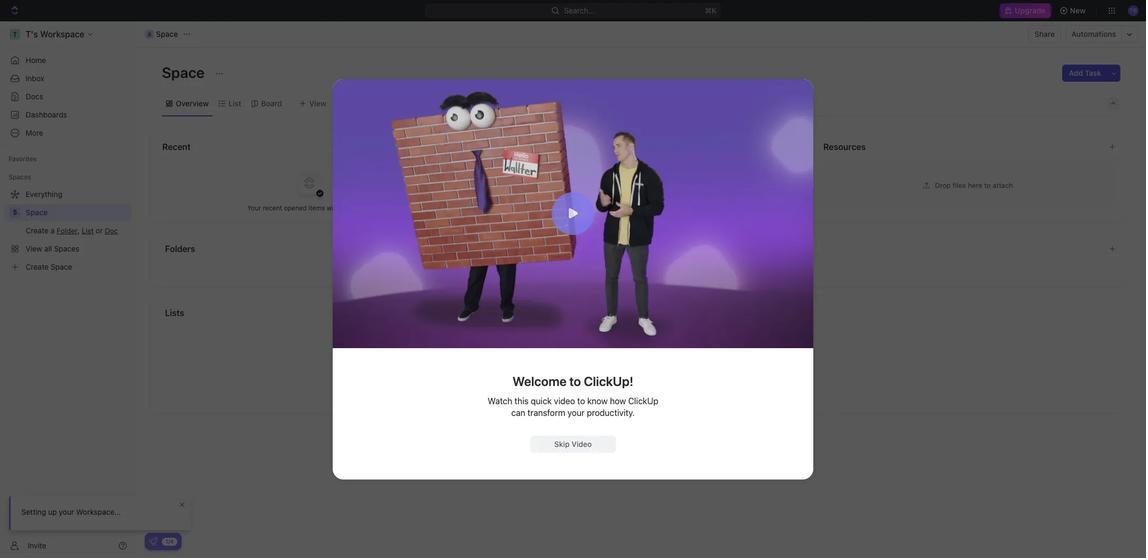 Task type: describe. For each thing, give the bounding box(es) containing it.
0 vertical spatial space, , element
[[145, 30, 154, 38]]

how
[[610, 396, 626, 406]]

setting
[[21, 508, 46, 517]]

space link
[[26, 204, 129, 221]]

to right here
[[985, 181, 991, 189]]

know
[[588, 396, 608, 406]]

no
[[608, 261, 617, 269]]

no folders to show
[[608, 261, 670, 269]]

skip video button
[[531, 436, 616, 453]]

dashboards link
[[4, 106, 131, 123]]

folders button
[[165, 243, 1101, 255]]

inbox
[[26, 74, 44, 83]]

spaces
[[9, 173, 31, 181]]

onboarding checklist button element
[[149, 538, 158, 546]]

invite
[[28, 541, 46, 550]]

search...
[[565, 6, 595, 15]]

list inside button
[[640, 382, 652, 390]]

lists button
[[165, 307, 1116, 320]]

list link
[[227, 96, 241, 111]]

share button
[[1029, 26, 1062, 43]]

your
[[248, 204, 261, 212]]

attach
[[993, 181, 1014, 189]]

new button
[[1056, 2, 1093, 19]]

opened
[[284, 204, 307, 212]]

1 horizontal spatial show
[[653, 261, 670, 269]]

share
[[1035, 29, 1056, 38]]

recent
[[263, 204, 282, 212]]

dashboards
[[26, 110, 67, 119]]

1 vertical spatial space
[[162, 64, 208, 81]]

1/4
[[166, 538, 174, 545]]

you haven't added any docs to this location.
[[572, 204, 706, 212]]

upgrade
[[1016, 6, 1046, 15]]

upgrade link
[[1001, 3, 1052, 18]]

automations button
[[1067, 26, 1122, 42]]

here.
[[356, 204, 371, 212]]

add task
[[1070, 68, 1102, 77]]

here
[[969, 181, 983, 189]]

added
[[609, 204, 628, 212]]

can
[[512, 408, 526, 418]]

files
[[953, 181, 967, 189]]

to inside watch this quick video to know how clickup can transform your productivity.
[[578, 396, 585, 406]]

add list button
[[622, 379, 656, 392]]

space inside "link"
[[26, 208, 48, 217]]

sidebar navigation
[[0, 21, 136, 559]]

automations
[[1072, 29, 1117, 38]]

s for s
[[13, 208, 17, 216]]

overview
[[176, 99, 209, 108]]

0 horizontal spatial list
[[229, 99, 241, 108]]

resources button
[[823, 141, 1101, 153]]

transform
[[528, 408, 566, 418]]

0 horizontal spatial your
[[59, 508, 74, 517]]

to down 'folders' button
[[645, 261, 651, 269]]

drop
[[936, 181, 951, 189]]

docs inside sidebar navigation
[[26, 92, 43, 101]]

space tree
[[4, 186, 131, 276]]

s space
[[148, 29, 178, 38]]

clickup!
[[584, 374, 634, 389]]

0 vertical spatial space
[[156, 29, 178, 38]]



Task type: vqa. For each thing, say whether or not it's contained in the screenshot.
know
yes



Task type: locate. For each thing, give the bounding box(es) containing it.
0 vertical spatial docs
[[26, 92, 43, 101]]

add for add list
[[626, 382, 639, 390]]

docs link
[[4, 88, 131, 105]]

no most used docs image
[[618, 161, 660, 204]]

no lists icon. image
[[618, 322, 660, 365]]

1 horizontal spatial space, , element
[[145, 30, 154, 38]]

space
[[156, 29, 178, 38], [162, 64, 208, 81], [26, 208, 48, 217]]

favorites
[[9, 155, 37, 163]]

1 vertical spatial space, , element
[[10, 207, 20, 218]]

list
[[229, 99, 241, 108], [640, 382, 652, 390]]

1 vertical spatial add
[[626, 382, 639, 390]]

add left task
[[1070, 68, 1084, 77]]

home
[[26, 56, 46, 65]]

1 vertical spatial s
[[13, 208, 17, 216]]

1 horizontal spatial docs
[[492, 142, 512, 152]]

1 horizontal spatial list
[[640, 382, 652, 390]]

watch this quick video to know how clickup can transform your productivity.
[[488, 396, 659, 418]]

add task button
[[1063, 65, 1108, 82]]

1 horizontal spatial this
[[667, 204, 678, 212]]

1 horizontal spatial add
[[1070, 68, 1084, 77]]

0 horizontal spatial show
[[339, 204, 354, 212]]

quick
[[531, 396, 552, 406]]

space, , element
[[145, 30, 154, 38], [10, 207, 20, 218]]

0 vertical spatial add
[[1070, 68, 1084, 77]]

your inside watch this quick video to know how clickup can transform your productivity.
[[568, 408, 585, 418]]

any
[[630, 204, 640, 212]]

0 vertical spatial s
[[148, 31, 151, 37]]

productivity.
[[587, 408, 635, 418]]

1 vertical spatial your
[[59, 508, 74, 517]]

recent
[[162, 142, 191, 152]]

welcome
[[513, 374, 567, 389]]

this left the location.
[[667, 204, 678, 212]]

add list
[[626, 382, 652, 390]]

s inside s space
[[148, 31, 151, 37]]

up
[[48, 508, 57, 517]]

haven't
[[585, 204, 607, 212]]

favorites button
[[4, 153, 41, 166]]

1 vertical spatial show
[[653, 261, 670, 269]]

will
[[327, 204, 337, 212]]

board
[[261, 99, 282, 108]]

resources
[[824, 142, 866, 152]]

task
[[1086, 68, 1102, 77]]

show down 'folders' button
[[653, 261, 670, 269]]

list left the board link
[[229, 99, 241, 108]]

folders inside button
[[165, 244, 195, 254]]

0 horizontal spatial docs
[[26, 92, 43, 101]]

s inside tree
[[13, 208, 17, 216]]

video
[[572, 440, 592, 449]]

1 vertical spatial folders
[[619, 261, 643, 269]]

show
[[339, 204, 354, 212], [653, 261, 670, 269]]

show right will
[[339, 204, 354, 212]]

this inside watch this quick video to know how clickup can transform your productivity.
[[515, 396, 529, 406]]

0 vertical spatial folders
[[165, 244, 195, 254]]

s for s space
[[148, 31, 151, 37]]

0 vertical spatial list
[[229, 99, 241, 108]]

add
[[1070, 68, 1084, 77], [626, 382, 639, 390]]

to right the any
[[659, 204, 665, 212]]

0 horizontal spatial s
[[13, 208, 17, 216]]

1 horizontal spatial folders
[[619, 261, 643, 269]]

your down video
[[568, 408, 585, 418]]

your recent opened items will show here.
[[248, 204, 371, 212]]

2 horizontal spatial docs
[[642, 204, 658, 212]]

this up the 'can'
[[515, 396, 529, 406]]

2 vertical spatial docs
[[642, 204, 658, 212]]

0 vertical spatial show
[[339, 204, 354, 212]]

1 horizontal spatial s
[[148, 31, 151, 37]]

lists
[[165, 308, 184, 318]]

overview link
[[174, 96, 209, 111]]

1 horizontal spatial your
[[568, 408, 585, 418]]

1 vertical spatial list
[[640, 382, 652, 390]]

0 horizontal spatial this
[[515, 396, 529, 406]]

to up video
[[570, 374, 581, 389]]

inbox link
[[4, 70, 131, 87]]

location.
[[680, 204, 706, 212]]

drop files here to attach
[[936, 181, 1014, 189]]

clickup
[[629, 396, 659, 406]]

this
[[667, 204, 678, 212], [515, 396, 529, 406]]

to
[[985, 181, 991, 189], [659, 204, 665, 212], [645, 261, 651, 269], [570, 374, 581, 389], [578, 396, 585, 406]]

home link
[[4, 52, 131, 69]]

to left know
[[578, 396, 585, 406]]

0 vertical spatial your
[[568, 408, 585, 418]]

s
[[148, 31, 151, 37], [13, 208, 17, 216]]

add for add task
[[1070, 68, 1084, 77]]

video
[[554, 396, 575, 406]]

workspace...
[[76, 508, 121, 517]]

1 vertical spatial docs
[[492, 142, 512, 152]]

no recent items image
[[288, 161, 331, 204]]

items
[[309, 204, 325, 212]]

docs
[[26, 92, 43, 101], [492, 142, 512, 152], [642, 204, 658, 212]]

space, , element inside space tree
[[10, 207, 20, 218]]

setting up your workspace...
[[21, 508, 121, 517]]

0 vertical spatial this
[[667, 204, 678, 212]]

1 vertical spatial this
[[515, 396, 529, 406]]

⌘k
[[706, 6, 717, 15]]

welcome to clickup!
[[513, 374, 634, 389]]

0 horizontal spatial folders
[[165, 244, 195, 254]]

new
[[1071, 6, 1087, 15]]

you
[[572, 204, 583, 212]]

your
[[568, 408, 585, 418], [59, 508, 74, 517]]

onboarding checklist button image
[[149, 538, 158, 546]]

add up clickup
[[626, 382, 639, 390]]

0 horizontal spatial space, , element
[[10, 207, 20, 218]]

your right up
[[59, 508, 74, 517]]

watch
[[488, 396, 513, 406]]

folders
[[165, 244, 195, 254], [619, 261, 643, 269]]

2 vertical spatial space
[[26, 208, 48, 217]]

board link
[[259, 96, 282, 111]]

list up clickup
[[640, 382, 652, 390]]

0 horizontal spatial add
[[626, 382, 639, 390]]

skip
[[555, 440, 570, 449]]

skip video
[[555, 440, 592, 449]]



